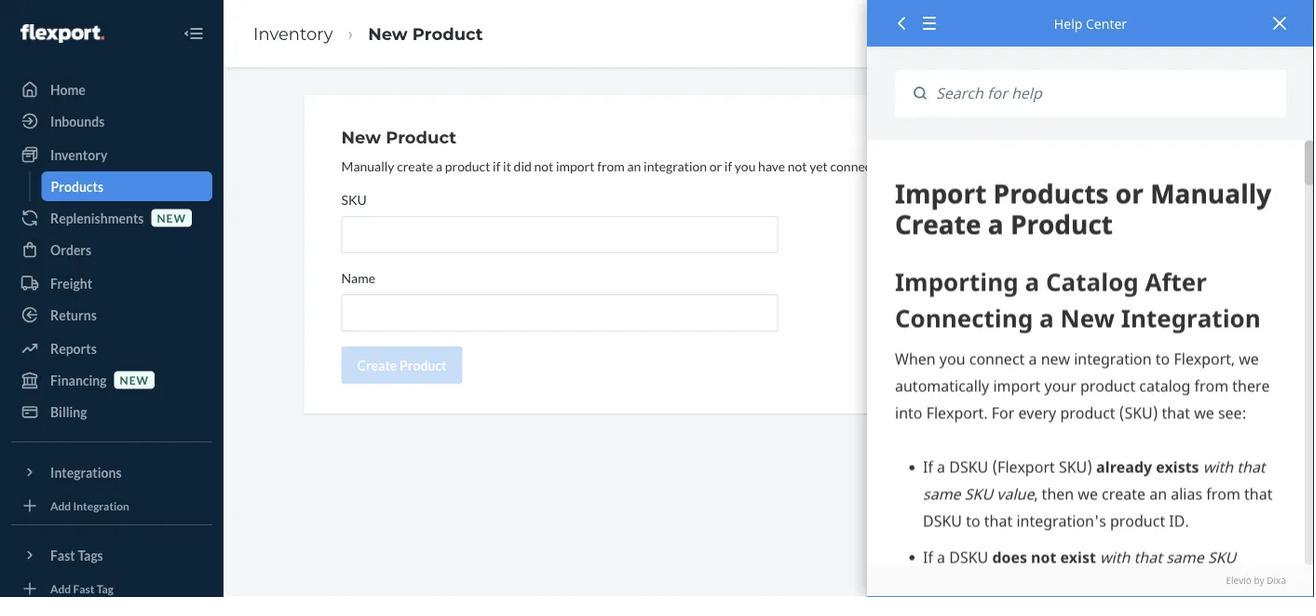 Task type: describe. For each thing, give the bounding box(es) containing it.
returns link
[[11, 300, 212, 330]]

or
[[710, 158, 722, 174]]

new product inside breadcrumbs navigation
[[368, 23, 483, 44]]

create
[[357, 357, 397, 373]]

fast inside dropdown button
[[50, 547, 75, 563]]

product inside breadcrumbs navigation
[[413, 23, 483, 44]]

Search search field
[[927, 70, 1287, 117]]

sku
[[341, 191, 367, 207]]

1 vertical spatial inventory
[[50, 147, 107, 163]]

help
[[1055, 14, 1083, 32]]

add integration link
[[11, 495, 212, 517]]

did
[[514, 158, 532, 174]]

inbounds link
[[11, 106, 212, 136]]

reports
[[50, 341, 97, 356]]

it
[[503, 158, 511, 174]]

1 vertical spatial new
[[341, 127, 381, 147]]

home link
[[11, 75, 212, 104]]

integrations
[[50, 464, 122, 480]]

manually create a product if it did not import from an integration or if you have not yet connected an integration.
[[341, 158, 978, 174]]

add integration
[[50, 499, 129, 512]]

new inside breadcrumbs navigation
[[368, 23, 408, 44]]

close navigation image
[[183, 22, 205, 45]]

new for replenishments
[[157, 211, 186, 224]]

flexport logo image
[[20, 24, 104, 43]]

billing
[[50, 404, 87, 420]]

help center
[[1055, 14, 1128, 32]]

yet
[[810, 158, 828, 174]]

1 vertical spatial new product
[[341, 127, 457, 147]]

tags
[[78, 547, 103, 563]]

new product link
[[368, 23, 483, 44]]

freight link
[[11, 268, 212, 298]]

orders
[[50, 242, 92, 258]]

add fast tag
[[50, 582, 114, 595]]

create product button
[[341, 347, 463, 384]]

have
[[759, 158, 786, 174]]

inbounds
[[50, 113, 105, 129]]

connected
[[831, 158, 890, 174]]

2 if from the left
[[725, 158, 733, 174]]

1 if from the left
[[493, 158, 501, 174]]

you
[[735, 158, 756, 174]]

add for add integration
[[50, 499, 71, 512]]

0 horizontal spatial inventory link
[[11, 140, 212, 170]]

1 vertical spatial product
[[386, 127, 457, 147]]



Task type: vqa. For each thing, say whether or not it's contained in the screenshot.
first And from the top of the page
no



Task type: locate. For each thing, give the bounding box(es) containing it.
integration
[[644, 158, 707, 174]]

an
[[628, 158, 641, 174], [893, 158, 907, 174]]

from
[[597, 158, 625, 174]]

add fast tag link
[[11, 578, 212, 597]]

import
[[556, 158, 595, 174]]

billing link
[[11, 397, 212, 427]]

new product
[[368, 23, 483, 44], [341, 127, 457, 147]]

manually
[[341, 158, 395, 174]]

elevio by dixa
[[1227, 575, 1287, 587]]

product
[[413, 23, 483, 44], [386, 127, 457, 147], [400, 357, 447, 373]]

0 horizontal spatial new
[[120, 373, 149, 387]]

1 vertical spatial new
[[120, 373, 149, 387]]

new for financing
[[120, 373, 149, 387]]

new down reports link
[[120, 373, 149, 387]]

0 horizontal spatial inventory
[[50, 147, 107, 163]]

1 an from the left
[[628, 158, 641, 174]]

elevio by dixa link
[[895, 575, 1287, 588]]

integrations button
[[11, 457, 212, 487]]

1 add from the top
[[50, 499, 71, 512]]

fast left tags
[[50, 547, 75, 563]]

1 vertical spatial fast
[[73, 582, 95, 595]]

new
[[157, 211, 186, 224], [120, 373, 149, 387]]

replenishments
[[50, 210, 144, 226]]

1 vertical spatial inventory link
[[11, 140, 212, 170]]

create product
[[357, 357, 447, 373]]

dixa
[[1267, 575, 1287, 587]]

products link
[[41, 171, 212, 201]]

a
[[436, 158, 443, 174]]

1 horizontal spatial not
[[788, 158, 807, 174]]

0 horizontal spatial an
[[628, 158, 641, 174]]

an right from
[[628, 158, 641, 174]]

0 vertical spatial inventory link
[[253, 23, 333, 44]]

not right did
[[534, 158, 554, 174]]

1 not from the left
[[534, 158, 554, 174]]

integration.
[[909, 158, 975, 174]]

2 an from the left
[[893, 158, 907, 174]]

2 add from the top
[[50, 582, 71, 595]]

1 horizontal spatial if
[[725, 158, 733, 174]]

inventory link
[[253, 23, 333, 44], [11, 140, 212, 170]]

if right or
[[725, 158, 733, 174]]

add
[[50, 499, 71, 512], [50, 582, 71, 595]]

an right connected
[[893, 158, 907, 174]]

if
[[493, 158, 501, 174], [725, 158, 733, 174]]

product inside button
[[400, 357, 447, 373]]

0 vertical spatial new
[[157, 211, 186, 224]]

0 vertical spatial fast
[[50, 547, 75, 563]]

reports link
[[11, 334, 212, 363]]

0 vertical spatial new product
[[368, 23, 483, 44]]

add for add fast tag
[[50, 582, 71, 595]]

fast tags button
[[11, 540, 212, 570]]

new
[[368, 23, 408, 44], [341, 127, 381, 147]]

1 horizontal spatial an
[[893, 158, 907, 174]]

product
[[445, 158, 490, 174]]

returns
[[50, 307, 97, 323]]

0 vertical spatial new
[[368, 23, 408, 44]]

by
[[1255, 575, 1265, 587]]

new down products link
[[157, 211, 186, 224]]

2 not from the left
[[788, 158, 807, 174]]

orders link
[[11, 235, 212, 265]]

inventory link inside breadcrumbs navigation
[[253, 23, 333, 44]]

1 horizontal spatial new
[[157, 211, 186, 224]]

0 horizontal spatial if
[[493, 158, 501, 174]]

1 vertical spatial add
[[50, 582, 71, 595]]

not left yet
[[788, 158, 807, 174]]

add down fast tags
[[50, 582, 71, 595]]

financing
[[50, 372, 107, 388]]

1 horizontal spatial inventory
[[253, 23, 333, 44]]

fast left tag
[[73, 582, 95, 595]]

integration
[[73, 499, 129, 512]]

0 horizontal spatial not
[[534, 158, 554, 174]]

2 vertical spatial product
[[400, 357, 447, 373]]

add left integration
[[50, 499, 71, 512]]

center
[[1086, 14, 1128, 32]]

tag
[[97, 582, 114, 595]]

1 horizontal spatial inventory link
[[253, 23, 333, 44]]

create
[[397, 158, 434, 174]]

fast
[[50, 547, 75, 563], [73, 582, 95, 595]]

0 vertical spatial add
[[50, 499, 71, 512]]

products
[[51, 178, 104, 194]]

inventory
[[253, 23, 333, 44], [50, 147, 107, 163]]

fast tags
[[50, 547, 103, 563]]

breadcrumbs navigation
[[239, 6, 498, 61]]

if left "it"
[[493, 158, 501, 174]]

0 vertical spatial inventory
[[253, 23, 333, 44]]

not
[[534, 158, 554, 174], [788, 158, 807, 174]]

freight
[[50, 275, 92, 291]]

elevio
[[1227, 575, 1252, 587]]

None text field
[[341, 216, 778, 253], [341, 294, 778, 332], [341, 216, 778, 253], [341, 294, 778, 332]]

name
[[341, 270, 376, 286]]

inventory inside breadcrumbs navigation
[[253, 23, 333, 44]]

0 vertical spatial product
[[413, 23, 483, 44]]

home
[[50, 82, 86, 97]]



